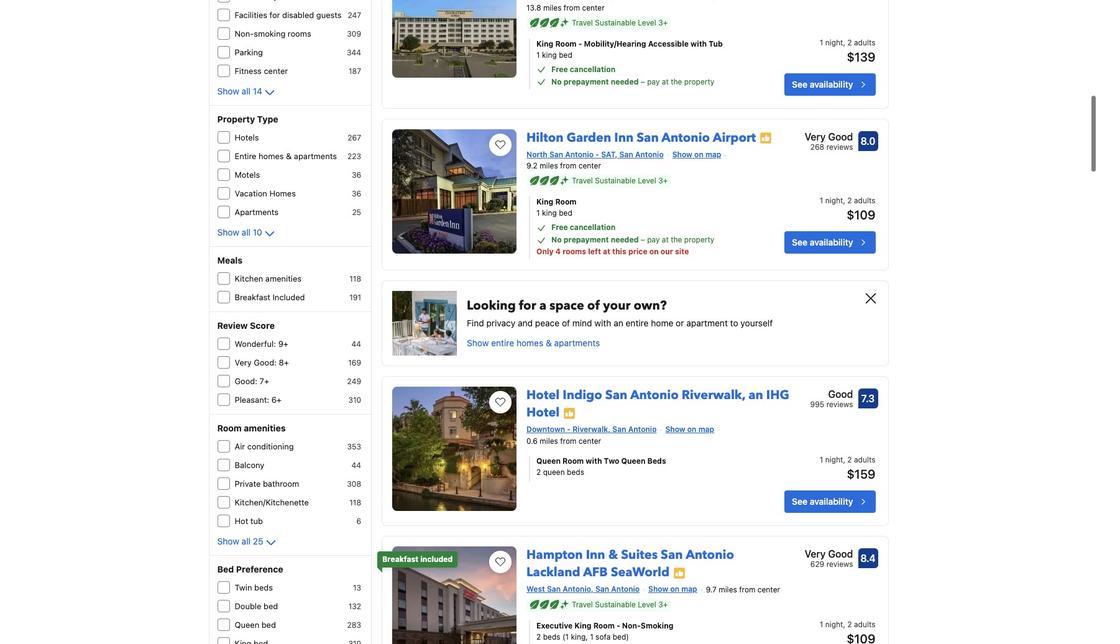 Task type: describe. For each thing, give the bounding box(es) containing it.
beds
[[648, 456, 666, 466]]

north
[[527, 150, 548, 159]]

bed down 13.8 miles from center
[[559, 50, 572, 59]]

looking for a space of your own? image
[[392, 291, 457, 356]]

1 sustainable from the top
[[595, 18, 636, 27]]

2 vertical spatial at
[[603, 247, 611, 256]]

center for hampton
[[758, 585, 780, 594]]

queen room with two queen beds link
[[537, 456, 747, 467]]

smoking
[[254, 29, 286, 39]]

an inside looking for a space of your own? find privacy and peace of mind with an entire home or apartment to yourself
[[614, 318, 623, 329]]

1 vertical spatial of
[[562, 318, 570, 329]]

adults for $109
[[854, 196, 876, 205]]

4 , from the top
[[843, 620, 846, 629]]

995
[[810, 400, 825, 409]]

map for san
[[682, 585, 697, 594]]

good for hampton inn & suites san antonio lackland afb seaworld
[[828, 548, 853, 560]]

2 hotel from the top
[[527, 404, 560, 421]]

adults for $159
[[854, 455, 876, 465]]

1 inside 1 night , 2 adults $109
[[820, 196, 823, 205]]

on for riverwalk,
[[688, 425, 697, 434]]

property type
[[217, 114, 278, 124]]

king inside executive king room - non-smoking 2 beds (1 king, 1 sofa bed)
[[575, 621, 592, 630]]

mobility/hearing
[[584, 39, 646, 48]]

& for homes
[[286, 151, 292, 161]]

9.7 miles from center
[[706, 585, 780, 594]]

san up two
[[613, 425, 626, 434]]

afb
[[583, 564, 608, 581]]

0.6
[[527, 437, 538, 446]]

for for looking
[[519, 297, 536, 314]]

left
[[588, 247, 601, 256]]

- left mobility/hearing on the top right of the page
[[579, 39, 582, 48]]

bathroom
[[263, 479, 299, 489]]

249
[[347, 377, 361, 386]]

0 horizontal spatial this property is part of our preferred partner program. it's committed to providing excellent service and good value. it'll pay us a higher commission if you make a booking. image
[[563, 407, 576, 420]]

twin beds
[[235, 583, 273, 593]]

show entire homes & apartments
[[467, 338, 600, 348]]

1 horizontal spatial inn
[[614, 129, 634, 146]]

very good 268 reviews
[[805, 131, 853, 151]]

0 vertical spatial of
[[587, 297, 600, 314]]

9.2
[[527, 161, 538, 171]]

1 see availability from the top
[[792, 79, 853, 89]]

2 inside queen room with two queen beds 2 queen beds
[[537, 468, 541, 477]]

show entire homes & apartments button
[[467, 337, 600, 350]]

privacy
[[486, 318, 516, 329]]

2 inside executive king room - non-smoking 2 beds (1 king, 1 sofa bed)
[[537, 632, 541, 642]]

parking
[[235, 47, 263, 57]]

room for king room
[[555, 197, 577, 207]]

at for $109
[[662, 235, 669, 245]]

wonderful:
[[235, 339, 276, 349]]

0 vertical spatial good:
[[254, 357, 277, 367]]

your
[[603, 297, 631, 314]]

0 vertical spatial apartments
[[294, 151, 337, 161]]

show all 25 button
[[217, 535, 278, 550]]

247
[[348, 11, 361, 20]]

review score
[[217, 320, 275, 331]]

show down hotel indigo san antonio riverwalk, an ihg hotel
[[665, 425, 686, 434]]

fitness center
[[235, 66, 288, 76]]

show on map for antonio
[[672, 150, 721, 159]]

smoking
[[641, 621, 674, 630]]

show inside show all 14 dropdown button
[[217, 86, 239, 96]]

private
[[235, 479, 261, 489]]

, for $109
[[843, 196, 846, 205]]

property for $109
[[684, 235, 715, 245]]

center right fitness
[[264, 66, 288, 76]]

1 vertical spatial very
[[235, 357, 252, 367]]

1 king bed for $109
[[537, 209, 572, 218]]

reviews inside 'good 995 reviews'
[[827, 400, 853, 409]]

apartments inside button
[[554, 338, 600, 348]]

breakfast included
[[382, 555, 453, 564]]

night for $159
[[825, 455, 843, 465]]

pay for $139
[[647, 77, 660, 86]]

free cancellation for $139
[[552, 64, 616, 74]]

7+
[[260, 376, 269, 386]]

from for hampton
[[739, 585, 756, 594]]

miles right 13.8
[[543, 3, 562, 12]]

0 horizontal spatial this property is part of our preferred partner program. it's committed to providing excellent service and good value. it'll pay us a higher commission if you make a booking. image
[[563, 407, 576, 420]]

needed for $139
[[611, 77, 639, 86]]

map for riverwalk,
[[699, 425, 714, 434]]

vacation
[[235, 188, 267, 198]]

1 3+ from the top
[[658, 18, 668, 27]]

very for hampton inn & suites san antonio lackland afb seaworld
[[805, 548, 826, 560]]

very for hilton garden inn san antonio airport
[[805, 131, 826, 142]]

entire homes & apartments
[[235, 151, 337, 161]]

breakfast for breakfast included
[[382, 555, 419, 564]]

all for 25
[[242, 536, 251, 546]]

all for 14
[[242, 86, 251, 96]]

9.7
[[706, 585, 717, 594]]

pleasant: 6+
[[235, 395, 282, 405]]

7.3
[[862, 393, 875, 404]]

with inside looking for a space of your own? find privacy and peace of mind with an entire home or apartment to yourself
[[595, 318, 611, 329]]

only 4 rooms left at this price on our site
[[537, 247, 689, 256]]

no prepayment needed – pay at the property for $139
[[552, 77, 715, 86]]

353
[[347, 442, 361, 451]]

see availability link for hilton garden inn san antonio airport
[[785, 232, 876, 254]]

doubletree by hilton san antonio northwest - la cantera image
[[392, 0, 517, 78]]

44 for wonderful: 9+
[[352, 339, 361, 349]]

bed preference
[[217, 564, 283, 574]]

availability for hotel indigo san antonio riverwalk, an ihg hotel
[[810, 496, 853, 507]]

4 adults from the top
[[854, 620, 876, 629]]

bed
[[217, 564, 234, 574]]

268
[[811, 142, 825, 151]]

1 king bed for $139
[[537, 50, 572, 59]]

at for $139
[[662, 77, 669, 86]]

see availability for hilton garden inn san antonio airport
[[792, 237, 853, 248]]

score
[[250, 320, 275, 331]]

hilton garden inn san antonio airport image
[[392, 129, 517, 253]]

west san antonio, san antonio
[[527, 585, 640, 594]]

4 night from the top
[[825, 620, 843, 629]]

prepayment for $109
[[564, 235, 609, 245]]

1 night , 2 adults
[[820, 620, 876, 629]]

hampton inn & suites san antonio lackland afb seaworld image
[[392, 547, 517, 644]]

show all 10 button
[[217, 226, 277, 241]]

hot
[[235, 516, 248, 526]]

level for suites
[[638, 600, 656, 609]]

hilton
[[527, 129, 564, 146]]

travel sustainable level 3+ for inn
[[572, 176, 668, 186]]

see availability for hotel indigo san antonio riverwalk, an ihg hotel
[[792, 496, 853, 507]]

room up air
[[217, 423, 242, 433]]

show all 14
[[217, 86, 262, 96]]

0 vertical spatial non-
[[235, 29, 254, 39]]

night for $139
[[825, 38, 843, 47]]

queen room with two queen beds 2 queen beds
[[537, 456, 666, 477]]

hotel indigo san antonio riverwalk, an ihg hotel link
[[527, 382, 789, 421]]

space
[[550, 297, 584, 314]]

king room
[[537, 197, 577, 207]]

double
[[235, 601, 261, 611]]

1 travel from the top
[[572, 18, 593, 27]]

this property is part of our preferred partner program. it's committed to providing excellent service and good value. it'll pay us a higher commission if you make a booking. image for hampton inn & suites san antonio lackland afb seaworld
[[673, 567, 686, 579]]

on left our
[[650, 247, 659, 256]]

and
[[518, 318, 533, 329]]

2 for 1 night , 2 adults $159
[[848, 455, 852, 465]]

1 see from the top
[[792, 79, 808, 89]]

show all 25
[[217, 536, 263, 546]]

118 for kitchen amenities
[[350, 274, 361, 284]]

– for $139
[[641, 77, 645, 86]]

site
[[675, 247, 689, 256]]

san down afb at the bottom of page
[[596, 585, 609, 594]]

center up mobility/hearing on the top right of the page
[[582, 3, 605, 12]]

very good element for antonio
[[805, 547, 853, 562]]

0 vertical spatial homes
[[259, 151, 284, 161]]

2 horizontal spatial queen
[[621, 456, 646, 466]]

this property is part of our preferred partner program. it's committed to providing excellent service and good value. it'll pay us a higher commission if you make a booking. image for hilton garden inn san antonio airport
[[760, 132, 772, 144]]

free for $139
[[552, 64, 568, 74]]

344
[[347, 48, 361, 57]]

needed for $109
[[611, 235, 639, 245]]

looking for a space of your own? find privacy and peace of mind with an entire home or apartment to yourself
[[467, 297, 773, 329]]

type
[[257, 114, 278, 124]]

hotel indigo san antonio riverwalk, an ihg hotel
[[527, 387, 789, 421]]

from right 13.8
[[564, 3, 580, 12]]

adults for $139
[[854, 38, 876, 47]]

1 see availability link from the top
[[785, 73, 876, 95]]

san up 9.2 miles from center
[[550, 150, 563, 159]]

1 vertical spatial good:
[[235, 376, 257, 386]]

queen bed
[[235, 620, 276, 630]]

suites
[[621, 547, 658, 563]]

0 horizontal spatial riverwalk,
[[573, 425, 611, 434]]

187
[[349, 67, 361, 76]]

9.2 miles from center
[[527, 161, 601, 171]]

1 inside 1 night , 2 adults $159
[[820, 455, 823, 465]]

executive king room - non-smoking link
[[537, 621, 747, 632]]

show all 14 button
[[217, 85, 277, 100]]

miles for hampton
[[719, 585, 737, 594]]

1 availability from the top
[[810, 79, 853, 89]]

conditioning
[[247, 441, 294, 451]]

118 for kitchen/kitchenette
[[350, 498, 361, 507]]

prepayment for $139
[[564, 77, 609, 86]]

free cancellation for $109
[[552, 223, 616, 232]]

0 horizontal spatial beds
[[254, 583, 273, 593]]

this property is part of our preferred partner program. it's committed to providing excellent service and good value. it'll pay us a higher commission if you make a booking. image for hilton garden inn san antonio airport
[[760, 132, 772, 144]]

show on map for riverwalk,
[[665, 425, 714, 434]]

san down lackland
[[547, 585, 561, 594]]

629
[[811, 560, 825, 569]]

kitchen/kitchenette
[[235, 497, 309, 507]]

bed)
[[613, 632, 629, 642]]

hampton inn & suites san antonio lackland afb seaworld
[[527, 547, 734, 581]]

169
[[348, 358, 361, 367]]

show inside show all 10 dropdown button
[[217, 227, 239, 237]]

$139
[[847, 49, 876, 64]]

hilton garden inn san antonio airport
[[527, 129, 756, 146]]

private bathroom
[[235, 479, 299, 489]]

king for $109
[[537, 197, 554, 207]]

breakfast for breakfast included
[[235, 292, 270, 302]]

room for king room - mobility/hearing accessible with tub
[[555, 39, 577, 48]]

sat,
[[601, 150, 618, 159]]

two
[[604, 456, 620, 466]]

- left sat,
[[596, 150, 599, 159]]

miles for hilton
[[540, 161, 558, 171]]

ihg
[[766, 387, 789, 404]]

308
[[347, 479, 361, 489]]

home
[[651, 318, 674, 329]]

1 level from the top
[[638, 18, 656, 27]]

1 night , 2 adults $139
[[820, 38, 876, 64]]

very good element for airport
[[805, 129, 853, 144]]

3+ for antonio
[[658, 176, 668, 186]]

looking
[[467, 297, 516, 314]]

on for antonio
[[695, 150, 704, 159]]

breakfast included
[[235, 292, 305, 302]]

$159
[[847, 467, 876, 481]]

& for inn
[[608, 547, 618, 563]]



Task type: vqa. For each thing, say whether or not it's contained in the screenshot.
the 9.2 miles from center
yes



Task type: locate. For each thing, give the bounding box(es) containing it.
guests
[[316, 10, 342, 20]]

1 vertical spatial level
[[638, 176, 656, 186]]

1 vertical spatial riverwalk,
[[573, 425, 611, 434]]

level up king room link
[[638, 176, 656, 186]]

1 property from the top
[[684, 77, 715, 86]]

air
[[235, 441, 245, 451]]

1 vertical spatial property
[[684, 235, 715, 245]]

1 very good element from the top
[[805, 129, 853, 144]]

3+ up king room link
[[658, 176, 668, 186]]

center
[[582, 3, 605, 12], [264, 66, 288, 76], [579, 161, 601, 171], [579, 437, 601, 446], [758, 585, 780, 594]]

, inside 1 night , 2 adults $109
[[843, 196, 846, 205]]

bed
[[559, 50, 572, 59], [559, 209, 572, 218], [264, 601, 278, 611], [262, 620, 276, 630]]

queen down the double
[[235, 620, 259, 630]]

included
[[421, 555, 453, 564]]

3 see availability from the top
[[792, 496, 853, 507]]

entire
[[235, 151, 256, 161]]

cancellation for $139
[[570, 64, 616, 74]]

1 vertical spatial 36
[[352, 189, 361, 198]]

rooms for smoking
[[288, 29, 311, 39]]

3 reviews from the top
[[827, 560, 853, 569]]

show on map down hotel indigo san antonio riverwalk, an ihg hotel
[[665, 425, 714, 434]]

king for $109
[[542, 209, 557, 218]]

1 vertical spatial needed
[[611, 235, 639, 245]]

good inside 'good 995 reviews'
[[828, 389, 853, 400]]

1 vertical spatial with
[[595, 318, 611, 329]]

1 prepayment from the top
[[564, 77, 609, 86]]

map
[[706, 150, 721, 159], [699, 425, 714, 434], [682, 585, 697, 594]]

this property is part of our preferred partner program. it's committed to providing excellent service and good value. it'll pay us a higher commission if you make a booking. image right airport
[[760, 132, 772, 144]]

1 travel sustainable level 3+ from the top
[[572, 18, 668, 27]]

this property is part of our preferred partner program. it's committed to providing excellent service and good value. it'll pay us a higher commission if you make a booking. image for hampton inn & suites san antonio lackland afb seaworld
[[673, 567, 686, 579]]

this
[[612, 247, 627, 256]]

1 king bed down king room
[[537, 209, 572, 218]]

see availability link for hotel indigo san antonio riverwalk, an ihg hotel
[[785, 491, 876, 513]]

property up site at the right top of the page
[[684, 235, 715, 245]]

of
[[587, 297, 600, 314], [562, 318, 570, 329]]

very
[[805, 131, 826, 142], [235, 357, 252, 367], [805, 548, 826, 560]]

pay for $109
[[647, 235, 660, 245]]

beds inside executive king room - non-smoking 2 beds (1 king, 1 sofa bed)
[[543, 632, 561, 642]]

level
[[638, 18, 656, 27], [638, 176, 656, 186], [638, 600, 656, 609]]

2 for 1 night , 2 adults $139
[[848, 38, 852, 47]]

reviews for airport
[[827, 142, 853, 151]]

prepayment up left
[[564, 235, 609, 245]]

king down 13.8
[[537, 39, 554, 48]]

0 vertical spatial see availability
[[792, 79, 853, 89]]

center for hilton
[[579, 161, 601, 171]]

1 vertical spatial breakfast
[[382, 555, 419, 564]]

– for $109
[[641, 235, 645, 245]]

show on map for san
[[648, 585, 697, 594]]

2 no from the top
[[552, 235, 562, 245]]

36 for vacation homes
[[352, 189, 361, 198]]

good right 995
[[828, 389, 853, 400]]

san inside hotel indigo san antonio riverwalk, an ihg hotel
[[605, 387, 628, 404]]

2 vertical spatial beds
[[543, 632, 561, 642]]

14
[[253, 86, 262, 96]]

rooms down disabled
[[288, 29, 311, 39]]

on for san
[[670, 585, 680, 594]]

3 night from the top
[[825, 455, 843, 465]]

1 vertical spatial all
[[242, 227, 251, 237]]

rooms right the 4 on the top right
[[563, 247, 586, 256]]

facilities
[[235, 10, 267, 20]]

0 horizontal spatial of
[[562, 318, 570, 329]]

132
[[349, 602, 361, 611]]

2 horizontal spatial this property is part of our preferred partner program. it's committed to providing excellent service and good value. it'll pay us a higher commission if you make a booking. image
[[760, 132, 772, 144]]

1 vertical spatial an
[[749, 387, 763, 404]]

for left a
[[519, 297, 536, 314]]

see for hotel indigo san antonio riverwalk, an ihg hotel
[[792, 496, 808, 507]]

entire inside button
[[491, 338, 514, 348]]

13.8
[[527, 3, 541, 12]]

309
[[347, 29, 361, 39]]

price
[[629, 247, 648, 256]]

44 up 169
[[352, 339, 361, 349]]

2 very good element from the top
[[805, 547, 853, 562]]

all for 10
[[242, 227, 251, 237]]

king
[[537, 39, 554, 48], [537, 197, 554, 207], [575, 621, 592, 630]]

2 no prepayment needed – pay at the property from the top
[[552, 235, 715, 245]]

reviews inside very good 268 reviews
[[827, 142, 853, 151]]

3 3+ from the top
[[658, 600, 668, 609]]

1 horizontal spatial &
[[546, 338, 552, 348]]

hampton
[[527, 547, 583, 563]]

118
[[350, 274, 361, 284], [350, 498, 361, 507]]

san up north san antonio - sat, san antonio
[[637, 129, 659, 146]]

hilton garden inn san antonio airport link
[[527, 124, 756, 146]]

no
[[552, 77, 562, 86], [552, 235, 562, 245]]

availability down 1 night , 2 adults $159
[[810, 496, 853, 507]]

free for $109
[[552, 223, 568, 232]]

0 vertical spatial at
[[662, 77, 669, 86]]

2 3+ from the top
[[658, 176, 668, 186]]

1 vertical spatial entire
[[491, 338, 514, 348]]

king room - mobility/hearing accessible with tub
[[537, 39, 723, 48]]

map down hotel indigo san antonio riverwalk, an ihg hotel
[[699, 425, 714, 434]]

2 sustainable from the top
[[595, 176, 636, 186]]

good inside very good 629 reviews
[[828, 548, 853, 560]]

0.6 miles from center
[[527, 437, 601, 446]]

2 , from the top
[[843, 196, 846, 205]]

night inside 1 night , 2 adults $139
[[825, 38, 843, 47]]

the up site at the right top of the page
[[671, 235, 682, 245]]

on down hotel indigo san antonio riverwalk, an ihg hotel
[[688, 425, 697, 434]]

0 horizontal spatial homes
[[259, 151, 284, 161]]

2 free cancellation from the top
[[552, 223, 616, 232]]

this property is part of our preferred partner program. it's committed to providing excellent service and good value. it'll pay us a higher commission if you make a booking. image
[[760, 132, 772, 144], [563, 407, 576, 420], [673, 567, 686, 579]]

good element
[[810, 387, 853, 402]]

0 horizontal spatial 25
[[253, 536, 263, 546]]

3 level from the top
[[638, 600, 656, 609]]

3 all from the top
[[242, 536, 251, 546]]

1 horizontal spatial an
[[749, 387, 763, 404]]

amenities for kitchen amenities
[[265, 274, 302, 284]]

inn
[[614, 129, 634, 146], [586, 547, 605, 563]]

bed down 'double bed'
[[262, 620, 276, 630]]

- up 0.6 miles from center
[[567, 425, 571, 434]]

good right 268
[[828, 131, 853, 142]]

2 prepayment from the top
[[564, 235, 609, 245]]

2 cancellation from the top
[[570, 223, 616, 232]]

reviews right 995
[[827, 400, 853, 409]]

& inside the hampton inn & suites san antonio lackland afb seaworld
[[608, 547, 618, 563]]

2 property from the top
[[684, 235, 715, 245]]

with left two
[[586, 456, 602, 466]]

1 vertical spatial see
[[792, 237, 808, 248]]

0 vertical spatial king
[[542, 50, 557, 59]]

3+ for san
[[658, 600, 668, 609]]

rooms for 4
[[563, 247, 586, 256]]

,
[[843, 38, 846, 47], [843, 196, 846, 205], [843, 455, 846, 465], [843, 620, 846, 629]]

1 vertical spatial rooms
[[563, 247, 586, 256]]

2 all from the top
[[242, 227, 251, 237]]

1
[[820, 38, 823, 47], [537, 50, 540, 59], [820, 196, 823, 205], [537, 209, 540, 218], [820, 455, 823, 465], [820, 620, 823, 629], [590, 632, 594, 642]]

with right mind
[[595, 318, 611, 329]]

king for $139
[[537, 39, 554, 48]]

0 vertical spatial –
[[641, 77, 645, 86]]

1 vertical spatial 25
[[253, 536, 263, 546]]

0 vertical spatial sustainable
[[595, 18, 636, 27]]

good for hilton garden inn san antonio airport
[[828, 131, 853, 142]]

0 vertical spatial 44
[[352, 339, 361, 349]]

miles down north
[[540, 161, 558, 171]]

adults
[[854, 38, 876, 47], [854, 196, 876, 205], [854, 455, 876, 465], [854, 620, 876, 629]]

miles
[[543, 3, 562, 12], [540, 161, 558, 171], [540, 437, 558, 446], [719, 585, 737, 594]]

good inside very good 268 reviews
[[828, 131, 853, 142]]

the for $139
[[671, 77, 682, 86]]

2 44 from the top
[[352, 461, 361, 470]]

2 travel sustainable level 3+ from the top
[[572, 176, 668, 186]]

2 travel from the top
[[572, 176, 593, 186]]

our
[[661, 247, 673, 256]]

hampton inn & suites san antonio lackland afb seaworld link
[[527, 542, 734, 581]]

of up mind
[[587, 297, 600, 314]]

3 good from the top
[[828, 548, 853, 560]]

1 vertical spatial this property is part of our preferred partner program. it's committed to providing excellent service and good value. it'll pay us a higher commission if you make a booking. image
[[563, 407, 576, 420]]

2 – from the top
[[641, 235, 645, 245]]

reviews
[[827, 142, 853, 151], [827, 400, 853, 409], [827, 560, 853, 569]]

1 vertical spatial this property is part of our preferred partner program. it's committed to providing excellent service and good value. it'll pay us a higher commission if you make a booking. image
[[563, 407, 576, 420]]

with
[[691, 39, 707, 48], [595, 318, 611, 329], [586, 456, 602, 466]]

travel for inn
[[572, 600, 593, 609]]

3 adults from the top
[[854, 455, 876, 465]]

0 vertical spatial hotel
[[527, 387, 560, 404]]

1 vertical spatial homes
[[517, 338, 544, 348]]

1 vertical spatial apartments
[[554, 338, 600, 348]]

1 1 king bed from the top
[[537, 50, 572, 59]]

1 reviews from the top
[[827, 142, 853, 151]]

1 needed from the top
[[611, 77, 639, 86]]

3 , from the top
[[843, 455, 846, 465]]

amenities
[[265, 274, 302, 284], [244, 423, 286, 433]]

entire down own?
[[626, 318, 649, 329]]

6
[[357, 517, 361, 526]]

2 inside 1 night , 2 adults $159
[[848, 455, 852, 465]]

sustainable for inn
[[595, 176, 636, 186]]

level for san
[[638, 176, 656, 186]]

good
[[828, 131, 853, 142], [828, 389, 853, 400], [828, 548, 853, 560]]

amenities for room amenities
[[244, 423, 286, 433]]

1 king from the top
[[542, 50, 557, 59]]

sustainable for &
[[595, 600, 636, 609]]

with left tub
[[691, 39, 707, 48]]

availability for hilton garden inn san antonio airport
[[810, 237, 853, 248]]

0 vertical spatial the
[[671, 77, 682, 86]]

2 36 from the top
[[352, 189, 361, 198]]

1 vertical spatial at
[[662, 235, 669, 245]]

very good: 8+
[[235, 357, 289, 367]]

with inside queen room with two queen beds 2 queen beds
[[586, 456, 602, 466]]

2 pay from the top
[[647, 235, 660, 245]]

miles for hotel
[[540, 437, 558, 446]]

see availability link
[[785, 73, 876, 95], [785, 232, 876, 254], [785, 491, 876, 513]]

1 free cancellation from the top
[[552, 64, 616, 74]]

this property is part of our preferred partner program. it's committed to providing excellent service and good value. it'll pay us a higher commission if you make a booking. image down indigo
[[563, 407, 576, 420]]

tub
[[709, 39, 723, 48]]

very inside very good 629 reviews
[[805, 548, 826, 560]]

0 vertical spatial riverwalk,
[[682, 387, 746, 404]]

1 hotel from the top
[[527, 387, 560, 404]]

1 no from the top
[[552, 77, 562, 86]]

1 horizontal spatial this property is part of our preferred partner program. it's committed to providing excellent service and good value. it'll pay us a higher commission if you make a booking. image
[[673, 567, 686, 579]]

kitchen amenities
[[235, 274, 302, 284]]

0 vertical spatial 118
[[350, 274, 361, 284]]

free down 13.8 miles from center
[[552, 64, 568, 74]]

2 free from the top
[[552, 223, 568, 232]]

king down king room
[[542, 209, 557, 218]]

1 horizontal spatial riverwalk,
[[682, 387, 746, 404]]

1 horizontal spatial rooms
[[563, 247, 586, 256]]

show inside the show all 25 dropdown button
[[217, 536, 239, 546]]

at right left
[[603, 247, 611, 256]]

1 night , 2 adults $109
[[820, 196, 876, 222]]

room inside executive king room - non-smoking 2 beds (1 king, 1 sofa bed)
[[594, 621, 615, 630]]

0 vertical spatial 25
[[352, 208, 361, 217]]

scored 8.0 element
[[858, 131, 878, 151]]

0 horizontal spatial apartments
[[294, 151, 337, 161]]

travel sustainable level 3+ for &
[[572, 600, 668, 609]]

1 free from the top
[[552, 64, 568, 74]]

2 availability from the top
[[810, 237, 853, 248]]

antonio inside hotel indigo san antonio riverwalk, an ihg hotel
[[630, 387, 679, 404]]

show on map down the 'seaworld'
[[648, 585, 697, 594]]

very good element
[[805, 129, 853, 144], [805, 547, 853, 562]]

beds inside queen room with two queen beds 2 queen beds
[[567, 468, 584, 477]]

1 vertical spatial free
[[552, 223, 568, 232]]

scored 8.4 element
[[858, 548, 878, 568]]

0 horizontal spatial non-
[[235, 29, 254, 39]]

1 inside executive king room - non-smoking 2 beds (1 king, 1 sofa bed)
[[590, 632, 594, 642]]

0 vertical spatial for
[[270, 10, 280, 20]]

queen for queen bed
[[235, 620, 259, 630]]

1 inside 1 night , 2 adults $139
[[820, 38, 823, 47]]

1 the from the top
[[671, 77, 682, 86]]

cancellation
[[570, 64, 616, 74], [570, 223, 616, 232]]

show inside show entire homes & apartments button
[[467, 338, 489, 348]]

3 sustainable from the top
[[595, 600, 636, 609]]

1 horizontal spatial breakfast
[[382, 555, 419, 564]]

reviews right 268
[[827, 142, 853, 151]]

0 vertical spatial inn
[[614, 129, 634, 146]]

free cancellation down mobility/hearing on the top right of the page
[[552, 64, 616, 74]]

map for antonio
[[706, 150, 721, 159]]

1 horizontal spatial queen
[[537, 456, 561, 466]]

118 up 191
[[350, 274, 361, 284]]

1 pay from the top
[[647, 77, 660, 86]]

homes
[[259, 151, 284, 161], [517, 338, 544, 348]]

0 vertical spatial all
[[242, 86, 251, 96]]

adults inside 1 night , 2 adults $139
[[854, 38, 876, 47]]

beds right queen
[[567, 468, 584, 477]]

2 1 king bed from the top
[[537, 209, 572, 218]]

travel sustainable level 3+ up mobility/hearing on the top right of the page
[[572, 18, 668, 27]]

2 needed from the top
[[611, 235, 639, 245]]

0 vertical spatial no
[[552, 77, 562, 86]]

2 vertical spatial show on map
[[648, 585, 697, 594]]

travel down 9.2 miles from center
[[572, 176, 593, 186]]

queen for queen room with two queen beds 2 queen beds
[[537, 456, 561, 466]]

0 vertical spatial no prepayment needed – pay at the property
[[552, 77, 715, 86]]

8+
[[279, 357, 289, 367]]

or
[[676, 318, 684, 329]]

riverwalk, inside hotel indigo san antonio riverwalk, an ihg hotel
[[682, 387, 746, 404]]

at up our
[[662, 235, 669, 245]]

bed down king room
[[559, 209, 572, 218]]

included
[[273, 292, 305, 302]]

0 horizontal spatial queen
[[235, 620, 259, 630]]

0 vertical spatial show on map
[[672, 150, 721, 159]]

0 vertical spatial pay
[[647, 77, 660, 86]]

from for hotel
[[560, 437, 577, 446]]

an inside hotel indigo san antonio riverwalk, an ihg hotel
[[749, 387, 763, 404]]

see for hilton garden inn san antonio airport
[[792, 237, 808, 248]]

3 see from the top
[[792, 496, 808, 507]]

from right 9.7
[[739, 585, 756, 594]]

2
[[848, 38, 852, 47], [848, 196, 852, 205], [848, 455, 852, 465], [537, 468, 541, 477], [848, 620, 852, 629], [537, 632, 541, 642]]

all left 10
[[242, 227, 251, 237]]

adults inside 1 night , 2 adults $109
[[854, 196, 876, 205]]

accessible
[[648, 39, 689, 48]]

night
[[825, 38, 843, 47], [825, 196, 843, 205], [825, 455, 843, 465], [825, 620, 843, 629]]

king for $139
[[542, 50, 557, 59]]

homes inside button
[[517, 338, 544, 348]]

see availability link down 1 night , 2 adults $159
[[785, 491, 876, 513]]

antonio inside the hampton inn & suites san antonio lackland afb seaworld
[[686, 547, 734, 563]]

entire down privacy on the left of the page
[[491, 338, 514, 348]]

2 vertical spatial map
[[682, 585, 697, 594]]

non- inside executive king room - non-smoking 2 beds (1 king, 1 sofa bed)
[[622, 621, 641, 630]]

center for hotel
[[579, 437, 601, 446]]

1 vertical spatial 118
[[350, 498, 361, 507]]

homes
[[269, 188, 296, 198]]

adults inside 1 night , 2 adults $159
[[854, 455, 876, 465]]

2 inside 1 night , 2 adults $109
[[848, 196, 852, 205]]

no prepayment needed – pay at the property down king room - mobility/hearing accessible with tub on the top of page
[[552, 77, 715, 86]]

sustainable
[[595, 18, 636, 27], [595, 176, 636, 186], [595, 600, 636, 609]]

travel sustainable level 3+
[[572, 18, 668, 27], [572, 176, 668, 186], [572, 600, 668, 609]]

executive king room - non-smoking 2 beds (1 king, 1 sofa bed)
[[537, 621, 674, 642]]

1 118 from the top
[[350, 274, 361, 284]]

cancellation down mobility/hearing on the top right of the page
[[570, 64, 616, 74]]

antonio,
[[563, 585, 594, 594]]

king down 9.2
[[537, 197, 554, 207]]

all left 14
[[242, 86, 251, 96]]

free cancellation up left
[[552, 223, 616, 232]]

2 vertical spatial availability
[[810, 496, 853, 507]]

no up hilton
[[552, 77, 562, 86]]

vacation homes
[[235, 188, 296, 198]]

show all 10
[[217, 227, 262, 237]]

44 for balcony
[[352, 461, 361, 470]]

travel for garden
[[572, 176, 593, 186]]

& left suites
[[608, 547, 618, 563]]

good: left the 8+
[[254, 357, 277, 367]]

2 see availability link from the top
[[785, 232, 876, 254]]

see availability link down 1 night , 2 adults $139
[[785, 73, 876, 95]]

1 no prepayment needed – pay at the property from the top
[[552, 77, 715, 86]]

, inside 1 night , 2 adults $159
[[843, 455, 846, 465]]

room down 0.6 miles from center
[[563, 456, 584, 466]]

1 horizontal spatial apartments
[[554, 338, 600, 348]]

kitchen
[[235, 274, 263, 284]]

from for hilton
[[560, 161, 577, 171]]

1 night , 2 adults $159
[[820, 455, 876, 481]]

1 good from the top
[[828, 131, 853, 142]]

of left mind
[[562, 318, 570, 329]]

0 vertical spatial this property is part of our preferred partner program. it's committed to providing excellent service and good value. it'll pay us a higher commission if you make a booking. image
[[760, 132, 772, 144]]

0 vertical spatial with
[[691, 39, 707, 48]]

this property is part of our preferred partner program. it's committed to providing excellent service and good value. it'll pay us a higher commission if you make a booking. image right the 'seaworld'
[[673, 567, 686, 579]]

san right sat,
[[620, 150, 633, 159]]

reviews right 629
[[827, 560, 853, 569]]

1 vertical spatial king
[[537, 197, 554, 207]]

very inside very good 268 reviews
[[805, 131, 826, 142]]

, for $139
[[843, 38, 846, 47]]

san right indigo
[[605, 387, 628, 404]]

2 adults from the top
[[854, 196, 876, 205]]

1 night from the top
[[825, 38, 843, 47]]

night inside 1 night , 2 adults $109
[[825, 196, 843, 205]]

apartments
[[235, 207, 279, 217]]

1 all from the top
[[242, 86, 251, 96]]

see availability down 1 night , 2 adults $159
[[792, 496, 853, 507]]

all down hot tub
[[242, 536, 251, 546]]

2 118 from the top
[[350, 498, 361, 507]]

see
[[792, 79, 808, 89], [792, 237, 808, 248], [792, 496, 808, 507]]

1 horizontal spatial of
[[587, 297, 600, 314]]

needed down king room - mobility/hearing accessible with tub on the top of page
[[611, 77, 639, 86]]

- inside executive king room - non-smoking 2 beds (1 king, 1 sofa bed)
[[617, 621, 620, 630]]

2 night from the top
[[825, 196, 843, 205]]

44 down 353
[[352, 461, 361, 470]]

san
[[637, 129, 659, 146], [550, 150, 563, 159], [620, 150, 633, 159], [605, 387, 628, 404], [613, 425, 626, 434], [661, 547, 683, 563], [547, 585, 561, 594], [596, 585, 609, 594]]

map down airport
[[706, 150, 721, 159]]

property down tub
[[684, 77, 715, 86]]

on left 9.7
[[670, 585, 680, 594]]

this property is part of our preferred partner program. it's committed to providing excellent service and good value. it'll pay us a higher commission if you make a booking. image
[[760, 132, 772, 144], [563, 407, 576, 420], [673, 567, 686, 579]]

2 vertical spatial 3+
[[658, 600, 668, 609]]

1 vertical spatial very good element
[[805, 547, 853, 562]]

2 vertical spatial king
[[575, 621, 592, 630]]

an down your
[[614, 318, 623, 329]]

0 vertical spatial free
[[552, 64, 568, 74]]

2 see availability from the top
[[792, 237, 853, 248]]

all inside dropdown button
[[242, 86, 251, 96]]

0 vertical spatial map
[[706, 150, 721, 159]]

3 availability from the top
[[810, 496, 853, 507]]

for up non-smoking rooms
[[270, 10, 280, 20]]

property for $139
[[684, 77, 715, 86]]

1 horizontal spatial homes
[[517, 338, 544, 348]]

2 horizontal spatial this property is part of our preferred partner program. it's committed to providing excellent service and good value. it'll pay us a higher commission if you make a booking. image
[[760, 132, 772, 144]]

show down the 'seaworld'
[[648, 585, 669, 594]]

2 horizontal spatial beds
[[567, 468, 584, 477]]

show down hilton garden inn san antonio airport
[[672, 150, 693, 159]]

4
[[556, 247, 561, 256]]

seaworld
[[611, 564, 670, 581]]

1 vertical spatial reviews
[[827, 400, 853, 409]]

2 good from the top
[[828, 389, 853, 400]]

1 vertical spatial travel
[[572, 176, 593, 186]]

night inside 1 night , 2 adults $159
[[825, 455, 843, 465]]

1 vertical spatial map
[[699, 425, 714, 434]]

no for $139
[[552, 77, 562, 86]]

44
[[352, 339, 361, 349], [352, 461, 361, 470]]

very left 8.0 at the top right
[[805, 131, 826, 142]]

facilities for disabled guests 247
[[235, 10, 361, 20]]

bed right the double
[[264, 601, 278, 611]]

0 vertical spatial 3+
[[658, 18, 668, 27]]

very good element left 8.0 at the top right
[[805, 129, 853, 144]]

2 for 1 night , 2 adults
[[848, 620, 852, 629]]

availability down 1 night , 2 adults $139
[[810, 79, 853, 89]]

1 vertical spatial hotel
[[527, 404, 560, 421]]

no for $109
[[552, 235, 562, 245]]

king up king,
[[575, 621, 592, 630]]

1 vertical spatial good
[[828, 389, 853, 400]]

queen
[[543, 468, 565, 477]]

9+
[[278, 339, 289, 349]]

at down accessible at the right top
[[662, 77, 669, 86]]

travel down west san antonio, san antonio
[[572, 600, 593, 609]]

availability down 1 night , 2 adults $109
[[810, 237, 853, 248]]

show on map down airport
[[672, 150, 721, 159]]

peace
[[535, 318, 560, 329]]

1 cancellation from the top
[[570, 64, 616, 74]]

0 vertical spatial see
[[792, 79, 808, 89]]

2 vertical spatial good
[[828, 548, 853, 560]]

the for $109
[[671, 235, 682, 245]]

see availability link down 1 night , 2 adults $109
[[785, 232, 876, 254]]

inn inside the hampton inn & suites san antonio lackland afb seaworld
[[586, 547, 605, 563]]

non-
[[235, 29, 254, 39], [622, 621, 641, 630]]

good: left 7+ on the bottom of page
[[235, 376, 257, 386]]

1 vertical spatial amenities
[[244, 423, 286, 433]]

0 vertical spatial good
[[828, 131, 853, 142]]

0 horizontal spatial for
[[270, 10, 280, 20]]

1 adults from the top
[[854, 38, 876, 47]]

25 inside the show all 25 dropdown button
[[253, 536, 263, 546]]

for for facilities
[[270, 10, 280, 20]]

room for queen room with two queen beds 2 queen beds
[[563, 456, 584, 466]]

2 vertical spatial reviews
[[827, 560, 853, 569]]

san inside the hampton inn & suites san antonio lackland afb seaworld
[[661, 547, 683, 563]]

room down 9.2 miles from center
[[555, 197, 577, 207]]

see availability down 1 night , 2 adults $139
[[792, 79, 853, 89]]

entire inside looking for a space of your own? find privacy and peace of mind with an entire home or apartment to yourself
[[626, 318, 649, 329]]

a
[[539, 297, 546, 314]]

queen right two
[[621, 456, 646, 466]]

show up meals
[[217, 227, 239, 237]]

disabled
[[282, 10, 314, 20]]

property
[[217, 114, 255, 124]]

2 see from the top
[[792, 237, 808, 248]]

1 – from the top
[[641, 77, 645, 86]]

2 inside 1 night , 2 adults $139
[[848, 38, 852, 47]]

0 vertical spatial reviews
[[827, 142, 853, 151]]

very left scored 8.4 element
[[805, 548, 826, 560]]

1 36 from the top
[[352, 170, 361, 180]]

2 the from the top
[[671, 235, 682, 245]]

good: 7+
[[235, 376, 269, 386]]

, inside 1 night , 2 adults $139
[[843, 38, 846, 47]]

reviews inside very good 629 reviews
[[827, 560, 853, 569]]

scored 7.3 element
[[858, 389, 878, 409]]

king room - mobility/hearing accessible with tub link
[[537, 38, 747, 49]]

show down fitness
[[217, 86, 239, 96]]

hotel indigo san antonio riverwalk, an ihg hotel image
[[392, 387, 517, 511]]

1 , from the top
[[843, 38, 846, 47]]

, for $159
[[843, 455, 846, 465]]

room inside queen room with two queen beds 2 queen beds
[[563, 456, 584, 466]]

36 for motels
[[352, 170, 361, 180]]

king room link
[[537, 197, 747, 208]]

2 vertical spatial see availability link
[[785, 491, 876, 513]]

3 travel sustainable level 3+ from the top
[[572, 600, 668, 609]]

2 king from the top
[[542, 209, 557, 218]]

sustainable up mobility/hearing on the top right of the page
[[595, 18, 636, 27]]

2 reviews from the top
[[827, 400, 853, 409]]

level up king room - mobility/hearing accessible with tub link
[[638, 18, 656, 27]]

night for $109
[[825, 196, 843, 205]]

& inside button
[[546, 338, 552, 348]]

for inside looking for a space of your own? find privacy and peace of mind with an entire home or apartment to yourself
[[519, 297, 536, 314]]

3 travel from the top
[[572, 600, 593, 609]]

3 see availability link from the top
[[785, 491, 876, 513]]

1 vertical spatial &
[[546, 338, 552, 348]]

0 vertical spatial king
[[537, 39, 554, 48]]

homes down "and"
[[517, 338, 544, 348]]

1 horizontal spatial this property is part of our preferred partner program. it's committed to providing excellent service and good value. it'll pay us a higher commission if you make a booking. image
[[673, 567, 686, 579]]

lackland
[[527, 564, 580, 581]]

1 vertical spatial the
[[671, 235, 682, 245]]

2 vertical spatial this property is part of our preferred partner program. it's committed to providing excellent service and good value. it'll pay us a higher commission if you make a booking. image
[[673, 567, 686, 579]]

this property is part of our preferred partner program. it's committed to providing excellent service and good value. it'll pay us a higher commission if you make a booking. image right airport
[[760, 132, 772, 144]]

2 vertical spatial &
[[608, 547, 618, 563]]

cancellation for $109
[[570, 223, 616, 232]]

1 44 from the top
[[352, 339, 361, 349]]

1 vertical spatial travel sustainable level 3+
[[572, 176, 668, 186]]

apartments left 223
[[294, 151, 337, 161]]

0 vertical spatial property
[[684, 77, 715, 86]]

good right 629
[[828, 548, 853, 560]]

inn up afb at the bottom of page
[[586, 547, 605, 563]]

2 vertical spatial with
[[586, 456, 602, 466]]

pleasant:
[[235, 395, 269, 405]]

2 level from the top
[[638, 176, 656, 186]]



